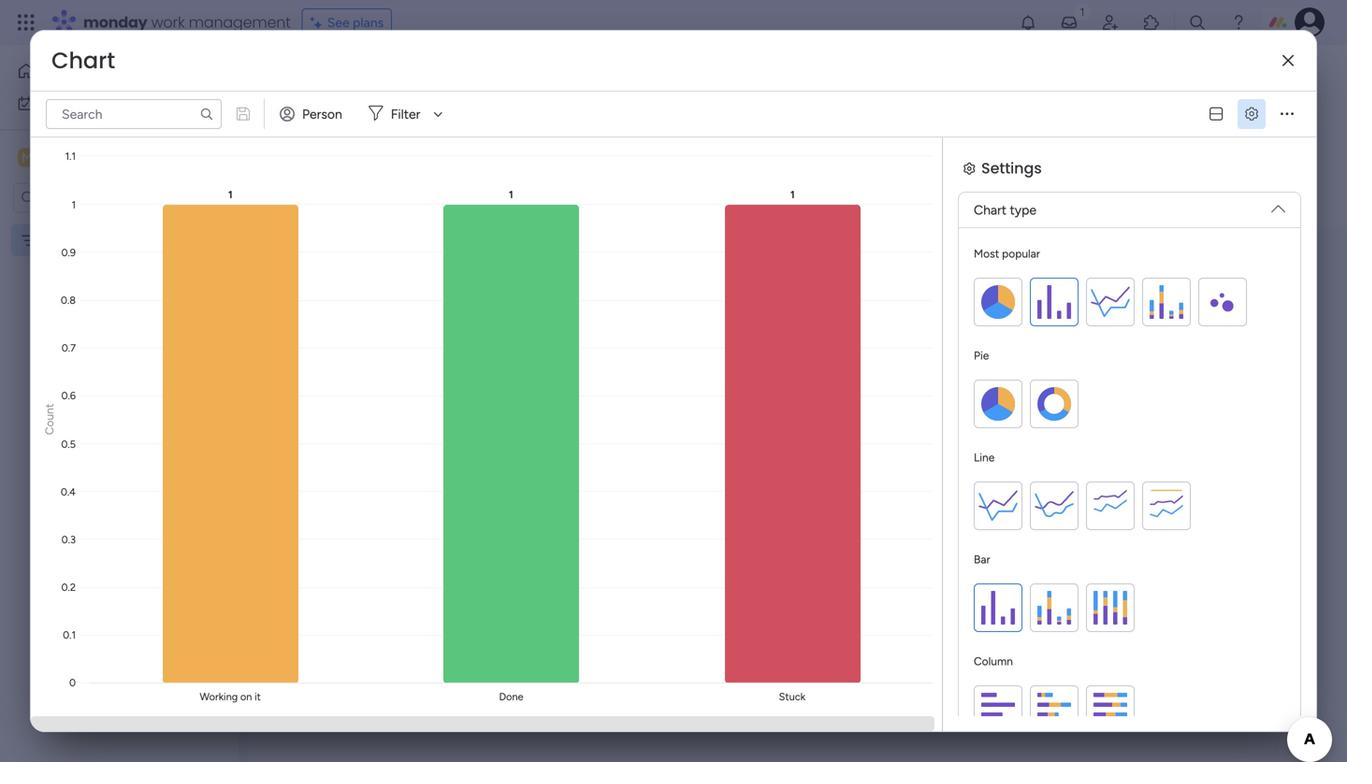 Task type: locate. For each thing, give the bounding box(es) containing it.
None search field
[[46, 99, 222, 129]]

0 horizontal spatial chart
[[51, 45, 115, 76]]

1 horizontal spatial work
[[151, 12, 185, 33]]

monday
[[83, 12, 147, 33]]

1 vertical spatial my first board
[[44, 233, 126, 248]]

my first board inside list box
[[44, 233, 126, 248]]

1 vertical spatial my
[[41, 95, 59, 111]]

0 vertical spatial first
[[326, 61, 366, 92]]

1 horizontal spatial my first board
[[289, 61, 438, 92]]

popular
[[1002, 247, 1040, 261]]

john smith image
[[1295, 7, 1325, 37]]

1 vertical spatial board
[[92, 233, 126, 248]]

2 vertical spatial chart
[[308, 253, 356, 277]]

my first board
[[289, 61, 438, 92], [44, 233, 126, 248]]

work down home
[[62, 95, 91, 111]]

see plans
[[327, 15, 384, 30]]

1 vertical spatial first
[[65, 233, 89, 248]]

my work
[[41, 95, 91, 111]]

my down home
[[41, 95, 59, 111]]

board
[[372, 61, 438, 92], [92, 233, 126, 248]]

1 vertical spatial work
[[62, 95, 91, 111]]

apps image
[[1142, 13, 1161, 32]]

search image
[[199, 107, 214, 122]]

board down search in workspace field
[[92, 233, 126, 248]]

1 horizontal spatial first
[[326, 61, 366, 92]]

my down search in workspace field
[[44, 233, 62, 248]]

my first board inside field
[[289, 61, 438, 92]]

Search in workspace field
[[39, 187, 156, 209]]

dapulse dropdown down arrow image
[[1272, 195, 1286, 216]]

first
[[326, 61, 366, 92], [65, 233, 89, 248]]

0 vertical spatial work
[[151, 12, 185, 33]]

option
[[0, 224, 239, 227]]

2 vertical spatial my
[[44, 233, 62, 248]]

work right monday
[[151, 12, 185, 33]]

my first board down search in workspace field
[[44, 233, 126, 248]]

m
[[22, 150, 33, 166]]

my
[[289, 61, 321, 92], [41, 95, 59, 111], [44, 233, 62, 248]]

Search field
[[553, 112, 609, 138]]

filter by anything image
[[773, 113, 795, 136]]

person button
[[272, 99, 354, 129]]

select product image
[[17, 13, 36, 32]]

0 vertical spatial my first board
[[289, 61, 438, 92]]

line
[[974, 451, 995, 465]]

project
[[322, 117, 364, 133]]

main workspace
[[43, 149, 153, 167]]

0 vertical spatial chart
[[51, 45, 115, 76]]

0 vertical spatial my
[[289, 61, 321, 92]]

2 horizontal spatial chart
[[974, 202, 1007, 218]]

work for my
[[62, 95, 91, 111]]

my inside list box
[[44, 233, 62, 248]]

my up person popup button
[[289, 61, 321, 92]]

0 vertical spatial board
[[372, 61, 438, 92]]

board inside list box
[[92, 233, 126, 248]]

first up the person
[[326, 61, 366, 92]]

1 image
[[1074, 1, 1091, 22]]

0 horizontal spatial board
[[92, 233, 126, 248]]

board up filter popup button
[[372, 61, 438, 92]]

my inside field
[[289, 61, 321, 92]]

work
[[151, 12, 185, 33], [62, 95, 91, 111]]

0 horizontal spatial first
[[65, 233, 89, 248]]

chart
[[51, 45, 115, 76], [974, 202, 1007, 218], [308, 253, 356, 277]]

workspace image
[[18, 147, 36, 168]]

1 horizontal spatial chart
[[308, 253, 356, 277]]

0 horizontal spatial my first board
[[44, 233, 126, 248]]

bar
[[974, 553, 990, 567]]

my inside button
[[41, 95, 59, 111]]

filter
[[391, 106, 420, 122]]

first down search in workspace field
[[65, 233, 89, 248]]

work inside button
[[62, 95, 91, 111]]

1 horizontal spatial board
[[372, 61, 438, 92]]

filter button
[[361, 99, 449, 129]]

person
[[302, 106, 342, 122]]

0 horizontal spatial work
[[62, 95, 91, 111]]

my first board up project
[[289, 61, 438, 92]]



Task type: vqa. For each thing, say whether or not it's contained in the screenshot.
The Home option
no



Task type: describe. For each thing, give the bounding box(es) containing it.
1 vertical spatial chart
[[974, 202, 1007, 218]]

my work button
[[11, 88, 201, 118]]

invite members image
[[1101, 13, 1120, 32]]

most
[[974, 247, 1000, 261]]

Chart field
[[47, 45, 120, 76]]

column
[[974, 655, 1013, 669]]

new project button
[[284, 110, 371, 140]]

chart type
[[974, 202, 1037, 218]]

notifications image
[[1019, 13, 1038, 32]]

my first board list box
[[0, 221, 239, 509]]

most popular
[[974, 247, 1040, 261]]

new
[[291, 117, 318, 133]]

workspace selection element
[[18, 146, 156, 171]]

dapulse x slim image
[[1283, 54, 1294, 68]]

search everything image
[[1188, 13, 1207, 32]]

settings
[[982, 158, 1042, 179]]

v2 settings line image
[[1246, 107, 1259, 121]]

see plans button
[[302, 8, 392, 36]]

more dots image
[[1281, 107, 1294, 121]]

v2 split view image
[[1210, 107, 1223, 121]]

type
[[1010, 202, 1037, 218]]

chart main content
[[248, 227, 1347, 763]]

home button
[[11, 56, 201, 86]]

pie
[[974, 349, 989, 363]]

new project
[[291, 117, 364, 133]]

arrow down image
[[427, 103, 449, 125]]

help image
[[1230, 13, 1248, 32]]

chart inside main content
[[308, 253, 356, 277]]

workspace
[[79, 149, 153, 167]]

Filter dashboard by text search field
[[46, 99, 222, 129]]

first inside field
[[326, 61, 366, 92]]

main
[[43, 149, 76, 167]]

inbox image
[[1060, 13, 1079, 32]]

My first board field
[[284, 61, 443, 93]]

work for monday
[[151, 12, 185, 33]]

see
[[327, 15, 350, 30]]

monday work management
[[83, 12, 291, 33]]

home
[[43, 63, 79, 79]]

management
[[189, 12, 291, 33]]

first inside list box
[[65, 233, 89, 248]]

board inside field
[[372, 61, 438, 92]]

plans
[[353, 15, 384, 30]]



